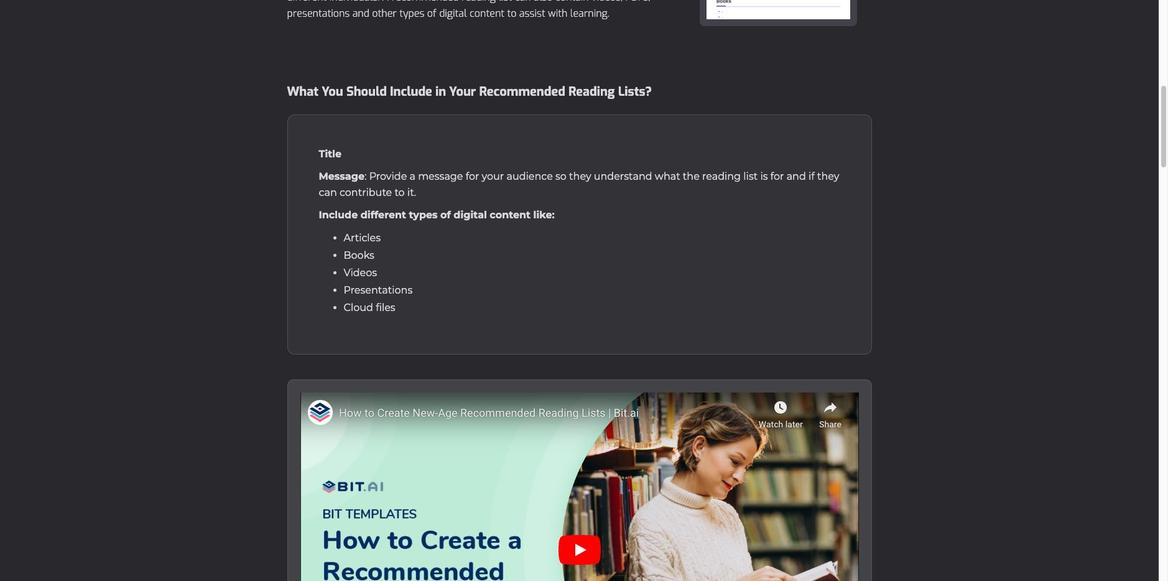 Task type: locate. For each thing, give the bounding box(es) containing it.
understand
[[594, 171, 652, 183]]

0 horizontal spatial include
[[319, 209, 358, 221]]

your
[[449, 84, 476, 100]]

include down can
[[319, 209, 358, 221]]

they right if
[[817, 171, 839, 183]]

1 horizontal spatial for
[[771, 171, 784, 183]]

list
[[319, 230, 840, 317]]

audience
[[507, 171, 553, 183]]

different
[[361, 209, 406, 221]]

in
[[435, 84, 446, 100]]

reading
[[702, 171, 741, 183]]

it.
[[407, 187, 416, 199]]

recommended
[[479, 84, 565, 100]]

articles books videos presentations cloud files
[[344, 232, 413, 314]]

for right is
[[771, 171, 784, 183]]

they
[[569, 171, 591, 183], [817, 171, 839, 183]]

contribute
[[340, 187, 392, 199]]

they right the so
[[569, 171, 591, 183]]

1 vertical spatial include
[[319, 209, 358, 221]]

and
[[787, 171, 806, 183]]

include left in
[[390, 84, 432, 100]]

what
[[655, 171, 680, 183]]

message
[[418, 171, 463, 183]]

list
[[744, 171, 758, 183]]

cloud
[[344, 302, 373, 314]]

content
[[490, 209, 531, 221]]

include different types of digital content like:
[[319, 209, 555, 221]]

1 horizontal spatial they
[[817, 171, 839, 183]]

types
[[409, 209, 438, 221]]

so
[[556, 171, 567, 183]]

0 horizontal spatial for
[[466, 171, 479, 183]]

articles
[[344, 232, 381, 244]]

for
[[466, 171, 479, 183], [771, 171, 784, 183]]

0 vertical spatial include
[[390, 84, 432, 100]]

what you should include in your recommended reading lists?
[[287, 84, 652, 100]]

should
[[346, 84, 387, 100]]

what
[[287, 84, 319, 100]]

0 horizontal spatial they
[[569, 171, 591, 183]]

1 horizontal spatial include
[[390, 84, 432, 100]]

for left your
[[466, 171, 479, 183]]

message
[[319, 171, 365, 183]]

include
[[390, 84, 432, 100], [319, 209, 358, 221]]



Task type: describe. For each thing, give the bounding box(es) containing it.
:
[[365, 171, 367, 183]]

of
[[441, 209, 451, 221]]

reading
[[569, 84, 615, 100]]

like:
[[534, 209, 555, 221]]

2 for from the left
[[771, 171, 784, 183]]

list containing articles
[[319, 230, 840, 317]]

videos
[[344, 267, 377, 279]]

files
[[376, 302, 395, 314]]

your
[[482, 171, 504, 183]]

the
[[683, 171, 700, 183]]

can
[[319, 187, 337, 199]]

1 for from the left
[[466, 171, 479, 183]]

provide
[[369, 171, 407, 183]]

lists?
[[618, 84, 652, 100]]

2 they from the left
[[817, 171, 839, 183]]

title
[[319, 148, 342, 160]]

is
[[760, 171, 768, 183]]

to
[[395, 187, 405, 199]]

if
[[809, 171, 815, 183]]

books
[[344, 250, 374, 262]]

presentations
[[344, 285, 413, 296]]

a
[[410, 171, 416, 183]]

1 they from the left
[[569, 171, 591, 183]]

digital
[[454, 209, 487, 221]]

: provide a message for your audience so they understand what the reading list is for and if they can contribute to it.
[[319, 171, 839, 199]]

you
[[322, 84, 343, 100]]



Task type: vqa. For each thing, say whether or not it's contained in the screenshot.
Forms
no



